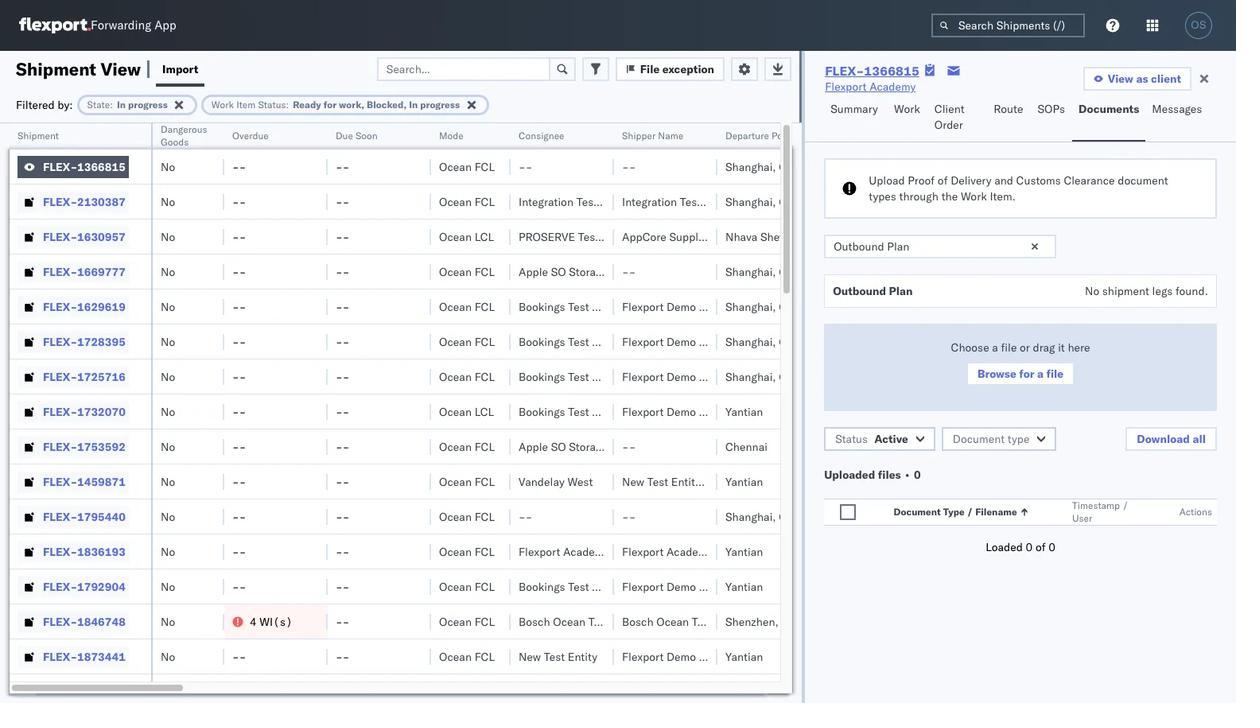 Task type: describe. For each thing, give the bounding box(es) containing it.
consignee for flex-1728395
[[592, 335, 646, 349]]

ocean fcl for flex-1728395
[[439, 335, 495, 349]]

through
[[899, 189, 939, 204]]

3 resize handle column header from the left
[[309, 123, 328, 703]]

yantian for flex-1459871
[[726, 475, 763, 489]]

download all
[[1137, 432, 1206, 446]]

ocean for 1366815
[[439, 160, 472, 174]]

fcl for flex-1873441
[[475, 650, 495, 664]]

1732070
[[77, 405, 126, 419]]

overdue
[[232, 130, 269, 142]]

flex-1795440
[[43, 510, 126, 524]]

work button
[[888, 95, 928, 142]]

item.
[[990, 189, 1016, 204]]

1 in from the left
[[117, 98, 126, 110]]

shanghai, for flex-1669777
[[726, 265, 776, 279]]

work,
[[339, 98, 364, 110]]

wi(s)
[[260, 615, 293, 629]]

clearance
[[1064, 173, 1115, 188]]

departure port
[[726, 130, 790, 142]]

flexport academy (us) inc.
[[519, 545, 663, 559]]

flex-1873441
[[43, 650, 126, 664]]

flex-1366815 inside button
[[43, 160, 126, 174]]

india
[[797, 230, 823, 244]]

ready
[[293, 98, 321, 110]]

resize handle column header for consignee
[[595, 123, 614, 703]]

flexport for 1725716
[[622, 370, 664, 384]]

shipper for flex-1728395
[[699, 335, 738, 349]]

client
[[1151, 72, 1182, 86]]

new test entity
[[519, 650, 598, 664]]

ocean for 1753592
[[439, 440, 472, 454]]

demo for 1792904
[[667, 580, 696, 594]]

import button
[[156, 51, 205, 87]]

delivery
[[951, 173, 992, 188]]

flex-1630957
[[43, 230, 126, 244]]

choose a file or drag it here
[[951, 341, 1091, 355]]

uploaded files ∙ 0
[[824, 468, 921, 482]]

flex-1366815 link
[[825, 63, 920, 79]]

flex- for 'flex-1728395' button
[[43, 335, 77, 349]]

demo for 1728395
[[667, 335, 696, 349]]

∙
[[904, 468, 911, 482]]

flex-1728395
[[43, 335, 126, 349]]

fcl for flex-1846748
[[475, 615, 495, 629]]

flexport academy
[[825, 80, 916, 94]]

shanghai, china for flex-2130387
[[726, 195, 809, 209]]

all
[[1193, 432, 1206, 446]]

filtered
[[16, 97, 55, 112]]

supply
[[670, 230, 704, 244]]

flexport demo shipper co. for 1792904
[[622, 580, 757, 594]]

1836193
[[77, 545, 126, 559]]

1 : from the left
[[110, 98, 113, 110]]

0 vertical spatial file
[[1001, 341, 1017, 355]]

1873441
[[77, 650, 126, 664]]

co. for 1629619
[[741, 300, 757, 314]]

(sz)
[[716, 545, 743, 559]]

proof
[[908, 173, 935, 188]]

status active
[[836, 432, 908, 446]]

ltd.
[[746, 545, 766, 559]]

by:
[[58, 97, 73, 112]]

no for flex-1753592
[[161, 440, 175, 454]]

1 bosch from the left
[[519, 615, 550, 629]]

flex-1846748
[[43, 615, 126, 629]]

of for proof
[[938, 173, 948, 188]]

state
[[87, 98, 110, 110]]

ocean fcl for flex-1873441
[[439, 650, 495, 664]]

shipment button
[[10, 127, 135, 142]]

fcl for flex-1792904
[[475, 580, 495, 594]]

document type / filename
[[894, 506, 1017, 518]]

1 bosch ocean test from the left
[[519, 615, 610, 629]]

bookings for flex-1728395
[[519, 335, 565, 349]]

os button
[[1181, 7, 1217, 44]]

appcore
[[622, 230, 667, 244]]

item
[[236, 98, 256, 110]]

0 vertical spatial for
[[324, 98, 337, 110]]

shipper name button
[[614, 127, 702, 142]]

so for shanghai, china
[[551, 265, 566, 279]]

bookings for flex-1629619
[[519, 300, 565, 314]]

flex- for flex-1836193 button
[[43, 545, 77, 559]]

shanghai, for flex-1366815
[[726, 160, 776, 174]]

0 for ∙
[[914, 468, 921, 482]]

resize handle column header for dangerous goods
[[205, 123, 224, 703]]

work inside upload proof of delivery and customs clearance document types through the work item.
[[961, 189, 987, 204]]

shipper inside button
[[622, 130, 656, 142]]

resize handle column header for shipment
[[132, 123, 151, 703]]

flex-2130387 button
[[18, 191, 129, 213]]

0 vertical spatial status
[[258, 98, 286, 110]]

bookings test consignee for flex-1792904
[[519, 580, 646, 594]]

flex- for flex-2130387 'button'
[[43, 195, 77, 209]]

timestamp / user
[[1073, 500, 1129, 524]]

flexport demo shipper co. for 1725716
[[622, 370, 757, 384]]

flexport. image
[[19, 18, 91, 33]]

flex-1792904 button
[[18, 576, 129, 598]]

china for flex-1629619
[[779, 300, 809, 314]]

lcl for proserve
[[475, 230, 494, 244]]

flex-1629619 button
[[18, 296, 129, 318]]

goods
[[161, 136, 189, 148]]

academy for flexport academy
[[870, 80, 916, 94]]

academy for flexport academy (us) inc.
[[563, 545, 610, 559]]

4 resize handle column header from the left
[[412, 123, 431, 703]]

ocean for 1725716
[[439, 370, 472, 384]]

shanghai, for flex-1629619
[[726, 300, 776, 314]]

flex- for flex-1732070 button at left bottom
[[43, 405, 77, 419]]

1 horizontal spatial 0
[[1026, 540, 1033, 555]]

new test entity 2
[[622, 475, 711, 489]]

lcl for bookings
[[475, 405, 494, 419]]

ocean for 1459871
[[439, 475, 472, 489]]

entity for new test entity
[[568, 650, 598, 664]]

flexport for 1629619
[[622, 300, 664, 314]]

flexport academy (sz) ltd.
[[622, 545, 766, 559]]

messages button
[[1146, 95, 1211, 142]]

flexport for 1792904
[[622, 580, 664, 594]]

demo for 1732070
[[667, 405, 696, 419]]

ocean fcl for flex-1836193
[[439, 545, 495, 559]]

flex- for flex-1630957 button
[[43, 230, 77, 244]]

storage for chennai
[[569, 440, 608, 454]]

flex-1836193 button
[[18, 541, 129, 563]]

flex-1795440 button
[[18, 506, 129, 528]]

no for flex-1669777
[[161, 265, 175, 279]]

outbound plan
[[833, 284, 913, 298]]

sops
[[1038, 102, 1065, 116]]

document type / filename button
[[891, 503, 1041, 519]]

blocked,
[[367, 98, 407, 110]]

2 progress from the left
[[420, 98, 460, 110]]

shipper for flex-1732070
[[699, 405, 738, 419]]

flex-1630957 button
[[18, 226, 129, 248]]

2 in from the left
[[409, 98, 418, 110]]

china for flex-1846748
[[782, 615, 811, 629]]

shipper for flex-1873441
[[699, 650, 738, 664]]

flex-1873441 button
[[18, 646, 129, 668]]

no for flex-1366815
[[161, 160, 175, 174]]

no shipment legs found.
[[1085, 284, 1209, 298]]

0 vertical spatial a
[[992, 341, 998, 355]]

test for flex-1725716
[[568, 370, 589, 384]]

bookings test consignee for flex-1629619
[[519, 300, 646, 314]]

yantian for flex-1836193
[[726, 545, 763, 559]]

storage for shanghai, china
[[569, 265, 608, 279]]

flex-1459871
[[43, 475, 126, 489]]

os
[[1191, 19, 1207, 31]]

test for flex-1629619
[[568, 300, 589, 314]]

proserve
[[519, 230, 575, 244]]

shanghai, china for flex-1366815
[[726, 160, 809, 174]]

client order button
[[928, 95, 988, 142]]

shenzhen,
[[726, 615, 779, 629]]

0 for of
[[1049, 540, 1056, 555]]

filtered by:
[[16, 97, 73, 112]]

shipper for flex-1725716
[[699, 370, 738, 384]]

1753592
[[77, 440, 126, 454]]

for inside button
[[1020, 367, 1035, 381]]

ocean fcl for flex-1792904
[[439, 580, 495, 594]]

files
[[878, 468, 901, 482]]

shipment view
[[16, 58, 141, 80]]

flex-1753592 button
[[18, 436, 129, 458]]

legs
[[1153, 284, 1173, 298]]

shanghai, for flex-2130387
[[726, 195, 776, 209]]

and
[[995, 173, 1014, 188]]

1792904
[[77, 580, 126, 594]]

shanghai, china for flex-1795440
[[726, 510, 809, 524]]

ocean fcl for flex-1753592
[[439, 440, 495, 454]]

documents
[[1079, 102, 1140, 116]]

flexport demo shipper co. for 1629619
[[622, 300, 757, 314]]



Task type: vqa. For each thing, say whether or not it's contained in the screenshot.


Task type: locate. For each thing, give the bounding box(es) containing it.
1 shanghai, from the top
[[726, 160, 776, 174]]

bookings test consignee
[[519, 300, 646, 314], [519, 335, 646, 349], [519, 370, 646, 384], [519, 405, 646, 419], [519, 580, 646, 594]]

bosch ocean test down inc.
[[622, 615, 713, 629]]

view left as
[[1108, 72, 1134, 86]]

2 so from the top
[[551, 440, 566, 454]]

0 horizontal spatial academy
[[563, 545, 610, 559]]

no for flex-1630957
[[161, 230, 175, 244]]

1 horizontal spatial document
[[953, 432, 1005, 446]]

status right item
[[258, 98, 286, 110]]

browse for a file button
[[967, 362, 1075, 386]]

: right "by:"
[[110, 98, 113, 110]]

1 horizontal spatial entity
[[671, 475, 701, 489]]

ocean for 1836193
[[439, 545, 472, 559]]

of inside upload proof of delivery and customs clearance document types through the work item.
[[938, 173, 948, 188]]

5 ocean fcl from the top
[[439, 335, 495, 349]]

4 shanghai, from the top
[[726, 300, 776, 314]]

7 ocean fcl from the top
[[439, 440, 495, 454]]

fcl for flex-1629619
[[475, 300, 495, 314]]

2 resize handle column header from the left
[[205, 123, 224, 703]]

0 horizontal spatial progress
[[128, 98, 168, 110]]

flexport demo shipper co. for 1728395
[[622, 335, 757, 349]]

1 vertical spatial lcl
[[475, 405, 494, 419]]

2 horizontal spatial academy
[[870, 80, 916, 94]]

china
[[779, 160, 809, 174], [779, 195, 809, 209], [779, 265, 809, 279], [779, 300, 809, 314], [779, 335, 809, 349], [779, 370, 809, 384], [779, 510, 809, 524], [782, 615, 811, 629]]

5 resize handle column header from the left
[[492, 123, 511, 703]]

type
[[943, 506, 965, 518]]

demo for 1725716
[[667, 370, 696, 384]]

ocean for 1792904
[[439, 580, 472, 594]]

1 horizontal spatial in
[[409, 98, 418, 110]]

flex-1669777
[[43, 265, 126, 279]]

1 progress from the left
[[128, 98, 168, 110]]

1 resize handle column header from the left
[[132, 123, 151, 703]]

flex- up 'flex-1753592' button
[[43, 405, 77, 419]]

1 vertical spatial (do
[[610, 440, 634, 454]]

flex- for flex-1846748 button
[[43, 615, 77, 629]]

test for flex-1728395
[[568, 335, 589, 349]]

summary button
[[824, 95, 888, 142]]

5 co. from the top
[[741, 580, 757, 594]]

4 bookings test consignee from the top
[[519, 405, 646, 419]]

flex-1725716
[[43, 370, 126, 384]]

flex- for the flex-1873441 button
[[43, 650, 77, 664]]

0 horizontal spatial entity
[[568, 650, 598, 664]]

shipment for shipment view
[[16, 58, 96, 80]]

a down drag
[[1038, 367, 1044, 381]]

shanghai, for flex-1795440
[[726, 510, 776, 524]]

ocean fcl for flex-2130387
[[439, 195, 495, 209]]

apple
[[519, 265, 548, 279], [519, 440, 548, 454]]

1 horizontal spatial 1366815
[[864, 63, 920, 79]]

not for chennai
[[636, 440, 659, 454]]

flex- down flex-1630957 button
[[43, 265, 77, 279]]

0 horizontal spatial bosch
[[519, 615, 550, 629]]

view as client
[[1108, 72, 1182, 86]]

1 lcl from the top
[[475, 230, 494, 244]]

flex- for flex-1629619 button
[[43, 300, 77, 314]]

bookings
[[519, 300, 565, 314], [519, 335, 565, 349], [519, 370, 565, 384], [519, 405, 565, 419], [519, 580, 565, 594]]

flex-1366815 up flexport academy
[[825, 63, 920, 79]]

as
[[1137, 72, 1149, 86]]

2 (do from the top
[[610, 440, 634, 454]]

departure
[[726, 130, 769, 142]]

storage
[[569, 265, 608, 279], [569, 440, 608, 454]]

1 vertical spatial for
[[1020, 367, 1035, 381]]

5 flexport demo shipper co. from the top
[[622, 580, 757, 594]]

0 vertical spatial storage
[[569, 265, 608, 279]]

0 horizontal spatial for
[[324, 98, 337, 110]]

not up new test entity 2
[[636, 440, 659, 454]]

4 bookings from the top
[[519, 405, 565, 419]]

/ right timestamp
[[1123, 500, 1129, 512]]

fcl for flex-1669777
[[475, 265, 495, 279]]

ocean fcl for flex-1669777
[[439, 265, 495, 279]]

co. for 1732070
[[741, 405, 757, 419]]

bookings test consignee for flex-1732070
[[519, 405, 646, 419]]

2 storage from the top
[[569, 440, 608, 454]]

ocean lcl for bookings test consignee
[[439, 405, 494, 419]]

file
[[1001, 341, 1017, 355], [1047, 367, 1064, 381]]

ocean for 2130387
[[439, 195, 472, 209]]

0 vertical spatial new
[[622, 475, 645, 489]]

ocean fcl for flex-1846748
[[439, 615, 495, 629]]

china for flex-1669777
[[779, 265, 809, 279]]

1 storage from the top
[[569, 265, 608, 279]]

1 horizontal spatial new
[[622, 475, 645, 489]]

1 horizontal spatial progress
[[420, 98, 460, 110]]

0 horizontal spatial document
[[894, 506, 941, 518]]

bosch ocean test up new test entity
[[519, 615, 610, 629]]

0 horizontal spatial :
[[110, 98, 113, 110]]

of up the
[[938, 173, 948, 188]]

co. for 1725716
[[741, 370, 757, 384]]

0 vertical spatial so
[[551, 265, 566, 279]]

0 horizontal spatial in
[[117, 98, 126, 110]]

forwarding
[[91, 18, 151, 33]]

3 bookings from the top
[[519, 370, 565, 384]]

flexport for 1873441
[[622, 650, 664, 664]]

flexport for 1732070
[[622, 405, 664, 419]]

2 apple so storage (do not use) from the top
[[519, 440, 690, 454]]

dangerous goods
[[161, 123, 207, 148]]

download all button
[[1126, 427, 1217, 451]]

fcl for flex-1795440
[[475, 510, 495, 524]]

route
[[994, 102, 1024, 116]]

1629619
[[77, 300, 126, 314]]

flexport inside flexport academy link
[[825, 80, 867, 94]]

storage up west
[[569, 440, 608, 454]]

1366815
[[864, 63, 920, 79], [77, 160, 126, 174]]

1366815 up '2130387'
[[77, 160, 126, 174]]

no for flex-1873441
[[161, 650, 175, 664]]

0 vertical spatial ocean lcl
[[439, 230, 494, 244]]

work down 'delivery'
[[961, 189, 987, 204]]

active
[[875, 432, 908, 446]]

flex-1836193
[[43, 545, 126, 559]]

chennai
[[726, 440, 768, 454]]

0 vertical spatial apple so storage (do not use)
[[519, 265, 690, 279]]

filename
[[976, 506, 1017, 518]]

1 flexport demo shipper co. from the top
[[622, 300, 757, 314]]

1 yantian from the top
[[726, 405, 763, 419]]

2 ocean fcl from the top
[[439, 195, 495, 209]]

dangerous
[[161, 123, 207, 135]]

4 fcl from the top
[[475, 300, 495, 314]]

inc.
[[644, 545, 663, 559]]

co. for 1792904
[[741, 580, 757, 594]]

use) down appcore supply ltd
[[662, 265, 690, 279]]

so down proserve
[[551, 265, 566, 279]]

0 vertical spatial document
[[953, 432, 1005, 446]]

1 vertical spatial 1366815
[[77, 160, 126, 174]]

0 vertical spatial use)
[[662, 265, 690, 279]]

upload proof of delivery and customs clearance document types through the work item.
[[869, 173, 1169, 204]]

2 bosch ocean test from the left
[[622, 615, 713, 629]]

file down the it
[[1047, 367, 1064, 381]]

1 horizontal spatial academy
[[667, 545, 713, 559]]

2 lcl from the top
[[475, 405, 494, 419]]

not for shanghai, china
[[636, 265, 659, 279]]

7 shanghai, from the top
[[726, 510, 776, 524]]

view
[[101, 58, 141, 80], [1108, 72, 1134, 86]]

1 vertical spatial entity
[[568, 650, 598, 664]]

mode button
[[431, 127, 495, 142]]

use)
[[662, 265, 690, 279], [662, 440, 690, 454]]

use) for chennai
[[662, 440, 690, 454]]

(do down 'account'
[[610, 265, 634, 279]]

work left item
[[212, 98, 234, 110]]

of right loaded
[[1036, 540, 1046, 555]]

fcl for flex-1728395
[[475, 335, 495, 349]]

6 fcl from the top
[[475, 370, 495, 384]]

exception
[[663, 62, 715, 76]]

0 vertical spatial (do
[[610, 265, 634, 279]]

dangerous goods button
[[153, 120, 218, 149]]

: left ready
[[286, 98, 289, 110]]

0 horizontal spatial bosch ocean test
[[519, 615, 610, 629]]

0 horizontal spatial /
[[967, 506, 973, 518]]

sops button
[[1032, 95, 1073, 142]]

co. for 1728395
[[741, 335, 757, 349]]

flex- down the flex-1795440 button
[[43, 545, 77, 559]]

bosch ocean test
[[519, 615, 610, 629], [622, 615, 713, 629]]

1 vertical spatial status
[[836, 432, 868, 446]]

file exception button
[[616, 57, 725, 81], [616, 57, 725, 81]]

1 apple from the top
[[519, 265, 548, 279]]

None checkbox
[[840, 504, 856, 520]]

bookings for flex-1732070
[[519, 405, 565, 419]]

file inside browse for a file button
[[1047, 367, 1064, 381]]

4 yantian from the top
[[726, 580, 763, 594]]

china for flex-1725716
[[779, 370, 809, 384]]

test for flex-1732070
[[568, 405, 589, 419]]

1 horizontal spatial bosch ocean test
[[622, 615, 713, 629]]

1 horizontal spatial a
[[1038, 367, 1044, 381]]

5 bookings from the top
[[519, 580, 565, 594]]

0 vertical spatial lcl
[[475, 230, 494, 244]]

flex- down flex-1629619 button
[[43, 335, 77, 349]]

1 so from the top
[[551, 265, 566, 279]]

sheva,
[[761, 230, 794, 244]]

so up vandelay west
[[551, 440, 566, 454]]

import
[[162, 62, 198, 76]]

0 vertical spatial entity
[[671, 475, 701, 489]]

1 horizontal spatial work
[[894, 102, 920, 116]]

not down appcore at the right top
[[636, 265, 659, 279]]

bosch down (us)
[[622, 615, 654, 629]]

7 resize handle column header from the left
[[699, 123, 718, 703]]

8 ocean fcl from the top
[[439, 475, 495, 489]]

6 ocean fcl from the top
[[439, 370, 495, 384]]

1 vertical spatial use)
[[662, 440, 690, 454]]

forwarding app link
[[19, 18, 176, 33]]

4 ocean fcl from the top
[[439, 300, 495, 314]]

1 vertical spatial ocean lcl
[[439, 405, 494, 419]]

(do for shanghai, china
[[610, 265, 634, 279]]

work for work item status : ready for work, blocked, in progress
[[212, 98, 234, 110]]

13 fcl from the top
[[475, 650, 495, 664]]

work inside 'button'
[[894, 102, 920, 116]]

flex-1792904
[[43, 580, 126, 594]]

status up uploaded
[[836, 432, 868, 446]]

flex- down shipment button
[[43, 160, 77, 174]]

2 bosch from the left
[[622, 615, 654, 629]]

apple so storage (do not use) for chennai
[[519, 440, 690, 454]]

(do
[[610, 265, 634, 279], [610, 440, 634, 454]]

/ inside button
[[967, 506, 973, 518]]

2 demo from the top
[[667, 335, 696, 349]]

0 horizontal spatial a
[[992, 341, 998, 355]]

status
[[258, 98, 286, 110], [836, 432, 868, 446]]

2130387
[[77, 195, 126, 209]]

upload
[[869, 173, 905, 188]]

flex- down flex-1366815 button
[[43, 195, 77, 209]]

client
[[935, 102, 965, 116]]

0 horizontal spatial status
[[258, 98, 286, 110]]

6 co. from the top
[[741, 650, 757, 664]]

4 shanghai, china from the top
[[726, 300, 809, 314]]

fcl for flex-1459871
[[475, 475, 495, 489]]

flex- up the flex-1873441 button
[[43, 615, 77, 629]]

1 ocean fcl from the top
[[439, 160, 495, 174]]

flex- for flex-1792904 button
[[43, 580, 77, 594]]

4 demo from the top
[[667, 405, 696, 419]]

1 horizontal spatial status
[[836, 432, 868, 446]]

2 co. from the top
[[741, 335, 757, 349]]

1 horizontal spatial of
[[1036, 540, 1046, 555]]

flex- up flex-1459871 button
[[43, 440, 77, 454]]

5 bookings test consignee from the top
[[519, 580, 646, 594]]

0 vertical spatial apple
[[519, 265, 548, 279]]

no
[[161, 160, 175, 174], [161, 195, 175, 209], [161, 230, 175, 244], [161, 265, 175, 279], [1085, 284, 1100, 298], [161, 300, 175, 314], [161, 335, 175, 349], [161, 370, 175, 384], [161, 405, 175, 419], [161, 440, 175, 454], [161, 475, 175, 489], [161, 510, 175, 524], [161, 545, 175, 559], [161, 580, 175, 594], [161, 615, 175, 629], [161, 650, 175, 664]]

uploaded
[[824, 468, 876, 482]]

flex- inside 'button'
[[43, 195, 77, 209]]

Search... text field
[[377, 57, 550, 81]]

type
[[1008, 432, 1030, 446]]

resize handle column header
[[132, 123, 151, 703], [205, 123, 224, 703], [309, 123, 328, 703], [412, 123, 431, 703], [492, 123, 511, 703], [595, 123, 614, 703], [699, 123, 718, 703]]

flex- for 'flex-1753592' button
[[43, 440, 77, 454]]

2 shanghai, from the top
[[726, 195, 776, 209]]

flexport
[[825, 80, 867, 94], [622, 300, 664, 314], [622, 335, 664, 349], [622, 370, 664, 384], [622, 405, 664, 419], [519, 545, 560, 559], [622, 545, 664, 559], [622, 580, 664, 594], [622, 650, 664, 664]]

0 horizontal spatial work
[[212, 98, 234, 110]]

4 co. from the top
[[741, 405, 757, 419]]

1 horizontal spatial /
[[1123, 500, 1129, 512]]

consignee for flex-1629619
[[592, 300, 646, 314]]

5 shanghai, china from the top
[[726, 335, 809, 349]]

view inside 'button'
[[1108, 72, 1134, 86]]

flex- down the flex-1669777 button
[[43, 300, 77, 314]]

2
[[704, 475, 711, 489]]

resize handle column header for shipper name
[[699, 123, 718, 703]]

10 ocean fcl from the top
[[439, 545, 495, 559]]

1 vertical spatial storage
[[569, 440, 608, 454]]

yantian for flex-1873441
[[726, 650, 763, 664]]

0 vertical spatial of
[[938, 173, 948, 188]]

apple for chennai
[[519, 440, 548, 454]]

shanghai, china for flex-1669777
[[726, 265, 809, 279]]

flex- up flex-1836193 button
[[43, 510, 77, 524]]

user
[[1073, 512, 1093, 524]]

1795440
[[77, 510, 126, 524]]

flex-1846748 button
[[18, 611, 129, 633]]

use) up new test entity 2
[[662, 440, 690, 454]]

of for 0
[[1036, 540, 1046, 555]]

4 wi(s)
[[250, 615, 293, 629]]

document for document type
[[953, 432, 1005, 446]]

(us)
[[613, 545, 641, 559]]

shipment
[[1103, 284, 1150, 298]]

no for flex-1846748
[[161, 615, 175, 629]]

new for new test entity 2
[[622, 475, 645, 489]]

1 co. from the top
[[741, 300, 757, 314]]

1 ocean lcl from the top
[[439, 230, 494, 244]]

1 not from the top
[[636, 265, 659, 279]]

consignee for flex-1732070
[[592, 405, 646, 419]]

8 fcl from the top
[[475, 475, 495, 489]]

2 ocean lcl from the top
[[439, 405, 494, 419]]

2 bookings from the top
[[519, 335, 565, 349]]

6 resize handle column header from the left
[[595, 123, 614, 703]]

11 fcl from the top
[[475, 580, 495, 594]]

fcl
[[475, 160, 495, 174], [475, 195, 495, 209], [475, 265, 495, 279], [475, 300, 495, 314], [475, 335, 495, 349], [475, 370, 495, 384], [475, 440, 495, 454], [475, 475, 495, 489], [475, 510, 495, 524], [475, 545, 495, 559], [475, 580, 495, 594], [475, 615, 495, 629], [475, 650, 495, 664]]

shipment down "filtered"
[[18, 130, 59, 142]]

1 fcl from the top
[[475, 160, 495, 174]]

ocean fcl for flex-1459871
[[439, 475, 495, 489]]

shipment inside button
[[18, 130, 59, 142]]

in right state
[[117, 98, 126, 110]]

3 ocean fcl from the top
[[439, 265, 495, 279]]

3 yantian from the top
[[726, 545, 763, 559]]

0 horizontal spatial new
[[519, 650, 541, 664]]

1728395
[[77, 335, 126, 349]]

file left or
[[1001, 341, 1017, 355]]

3 demo from the top
[[667, 370, 696, 384]]

apple so storage (do not use) up west
[[519, 440, 690, 454]]

loaded 0 of 0
[[986, 540, 1056, 555]]

academy down flex-1366815 link
[[870, 80, 916, 94]]

consignee for flex-1725716
[[592, 370, 646, 384]]

it
[[1058, 341, 1065, 355]]

Outbound Plan text field
[[824, 235, 1057, 259]]

12 ocean fcl from the top
[[439, 615, 495, 629]]

flex- up flex-1846748 button
[[43, 580, 77, 594]]

--
[[232, 160, 246, 174], [336, 160, 350, 174], [519, 160, 533, 174], [622, 160, 636, 174], [232, 195, 246, 209], [336, 195, 350, 209], [232, 230, 246, 244], [336, 230, 350, 244], [232, 265, 246, 279], [336, 265, 350, 279], [622, 265, 636, 279], [232, 300, 246, 314], [336, 300, 350, 314], [232, 335, 246, 349], [336, 335, 350, 349], [232, 370, 246, 384], [336, 370, 350, 384], [232, 405, 246, 419], [336, 405, 350, 419], [232, 440, 246, 454], [336, 440, 350, 454], [622, 440, 636, 454], [232, 475, 246, 489], [336, 475, 350, 489], [232, 510, 246, 524], [336, 510, 350, 524], [519, 510, 533, 524], [622, 510, 636, 524], [232, 545, 246, 559], [336, 545, 350, 559], [232, 580, 246, 594], [336, 580, 350, 594], [336, 615, 350, 629], [232, 650, 246, 664], [336, 650, 350, 664], [232, 685, 246, 699], [336, 685, 350, 699]]

bookings for flex-1792904
[[519, 580, 565, 594]]

shipper
[[622, 130, 656, 142], [699, 300, 738, 314], [699, 335, 738, 349], [699, 370, 738, 384], [699, 405, 738, 419], [699, 580, 738, 594], [699, 650, 738, 664]]

1 vertical spatial a
[[1038, 367, 1044, 381]]

/ inside timestamp / user
[[1123, 500, 1129, 512]]

flex- for flex-1459871 button
[[43, 475, 77, 489]]

0 vertical spatial flex-1366815
[[825, 63, 920, 79]]

no for flex-1728395
[[161, 335, 175, 349]]

storage down proserve test account
[[569, 265, 608, 279]]

3 bookings test consignee from the top
[[519, 370, 646, 384]]

1846748
[[77, 615, 126, 629]]

apple up vandelay
[[519, 440, 548, 454]]

bosch up new test entity
[[519, 615, 550, 629]]

flex- up flexport academy
[[825, 63, 864, 79]]

5 yantian from the top
[[726, 650, 763, 664]]

no for flex-1795440
[[161, 510, 175, 524]]

flex- down 'flex-1753592' button
[[43, 475, 77, 489]]

yantian for flex-1732070
[[726, 405, 763, 419]]

6 shanghai, china from the top
[[726, 370, 809, 384]]

work left client
[[894, 102, 920, 116]]

0 horizontal spatial flex-1366815
[[43, 160, 126, 174]]

apple for shanghai, china
[[519, 265, 548, 279]]

(do up new test entity 2
[[610, 440, 634, 454]]

2 flexport demo shipper co. from the top
[[622, 335, 757, 349]]

timestamp / user button
[[1069, 497, 1148, 525]]

customs
[[1017, 173, 1061, 188]]

-
[[232, 160, 239, 174], [239, 160, 246, 174], [336, 160, 343, 174], [343, 160, 350, 174], [519, 160, 526, 174], [526, 160, 533, 174], [622, 160, 629, 174], [629, 160, 636, 174], [232, 195, 239, 209], [239, 195, 246, 209], [336, 195, 343, 209], [343, 195, 350, 209], [232, 230, 239, 244], [239, 230, 246, 244], [336, 230, 343, 244], [343, 230, 350, 244], [232, 265, 239, 279], [239, 265, 246, 279], [336, 265, 343, 279], [343, 265, 350, 279], [622, 265, 629, 279], [629, 265, 636, 279], [232, 300, 239, 314], [239, 300, 246, 314], [336, 300, 343, 314], [343, 300, 350, 314], [232, 335, 239, 349], [239, 335, 246, 349], [336, 335, 343, 349], [343, 335, 350, 349], [232, 370, 239, 384], [239, 370, 246, 384], [336, 370, 343, 384], [343, 370, 350, 384], [232, 405, 239, 419], [239, 405, 246, 419], [336, 405, 343, 419], [343, 405, 350, 419], [232, 440, 239, 454], [239, 440, 246, 454], [336, 440, 343, 454], [343, 440, 350, 454], [622, 440, 629, 454], [629, 440, 636, 454], [232, 475, 239, 489], [239, 475, 246, 489], [336, 475, 343, 489], [343, 475, 350, 489], [232, 510, 239, 524], [239, 510, 246, 524], [336, 510, 343, 524], [343, 510, 350, 524], [519, 510, 526, 524], [526, 510, 533, 524], [622, 510, 629, 524], [629, 510, 636, 524], [232, 545, 239, 559], [239, 545, 246, 559], [336, 545, 343, 559], [343, 545, 350, 559], [232, 580, 239, 594], [239, 580, 246, 594], [336, 580, 343, 594], [343, 580, 350, 594], [336, 615, 343, 629], [343, 615, 350, 629], [232, 650, 239, 664], [239, 650, 246, 664], [336, 650, 343, 664], [343, 650, 350, 664], [232, 685, 239, 699], [239, 685, 246, 699], [336, 685, 343, 699], [343, 685, 350, 699]]

0 horizontal spatial view
[[101, 58, 141, 80]]

1 horizontal spatial flex-1366815
[[825, 63, 920, 79]]

/ right type
[[967, 506, 973, 518]]

1 horizontal spatial bosch
[[622, 615, 654, 629]]

0 vertical spatial 1366815
[[864, 63, 920, 79]]

flexport demo shipper co. for 1873441
[[622, 650, 757, 664]]

0 horizontal spatial file
[[1001, 341, 1017, 355]]

academy left (us)
[[563, 545, 610, 559]]

1 vertical spatial apple so storage (do not use)
[[519, 440, 690, 454]]

2 use) from the top
[[662, 440, 690, 454]]

yantian
[[726, 405, 763, 419], [726, 475, 763, 489], [726, 545, 763, 559], [726, 580, 763, 594], [726, 650, 763, 664]]

document
[[953, 432, 1005, 446], [894, 506, 941, 518]]

for left work,
[[324, 98, 337, 110]]

china for flex-1728395
[[779, 335, 809, 349]]

1 vertical spatial of
[[1036, 540, 1046, 555]]

0 horizontal spatial of
[[938, 173, 948, 188]]

flex-1366815
[[825, 63, 920, 79], [43, 160, 126, 174]]

4 flexport demo shipper co. from the top
[[622, 405, 757, 419]]

7 shanghai, china from the top
[[726, 510, 809, 524]]

bookings for flex-1725716
[[519, 370, 565, 384]]

apple so storage (do not use) down 'account'
[[519, 265, 690, 279]]

or
[[1020, 341, 1030, 355]]

flex-1629619
[[43, 300, 126, 314]]

academy right inc.
[[667, 545, 713, 559]]

3 flexport demo shipper co. from the top
[[622, 370, 757, 384]]

2 fcl from the top
[[475, 195, 495, 209]]

shipment up "by:"
[[16, 58, 96, 80]]

flex-1366815 button
[[18, 156, 129, 178]]

entity for new test entity 2
[[671, 475, 701, 489]]

apple down proserve
[[519, 265, 548, 279]]

loaded
[[986, 540, 1023, 555]]

ocean for 1629619
[[439, 300, 472, 314]]

2 yantian from the top
[[726, 475, 763, 489]]

view up state : in progress
[[101, 58, 141, 80]]

shipment
[[16, 58, 96, 80], [18, 130, 59, 142]]

bookings test consignee for flex-1725716
[[519, 370, 646, 384]]

consignee for flex-1792904
[[592, 580, 646, 594]]

5 shanghai, from the top
[[726, 335, 776, 349]]

co.
[[741, 300, 757, 314], [741, 335, 757, 349], [741, 370, 757, 384], [741, 405, 757, 419], [741, 580, 757, 594], [741, 650, 757, 664]]

appcore supply ltd
[[622, 230, 723, 244]]

flex- inside button
[[43, 545, 77, 559]]

2 shanghai, china from the top
[[726, 195, 809, 209]]

10 fcl from the top
[[475, 545, 495, 559]]

1 demo from the top
[[667, 300, 696, 314]]

1 horizontal spatial :
[[286, 98, 289, 110]]

a right choose
[[992, 341, 998, 355]]

ocean fcl for flex-1725716
[[439, 370, 495, 384]]

2 apple from the top
[[519, 440, 548, 454]]

0 vertical spatial shipment
[[16, 58, 96, 80]]

1 vertical spatial shipment
[[18, 130, 59, 142]]

1 vertical spatial not
[[636, 440, 659, 454]]

0 horizontal spatial 0
[[914, 468, 921, 482]]

0
[[914, 468, 921, 482], [1026, 540, 1033, 555], [1049, 540, 1056, 555]]

fcl for flex-1366815
[[475, 160, 495, 174]]

1 apple so storage (do not use) from the top
[[519, 265, 690, 279]]

ocean for 1795440
[[439, 510, 472, 524]]

fcl for flex-1725716
[[475, 370, 495, 384]]

messages
[[1152, 102, 1203, 116]]

test for flex-1792904
[[568, 580, 589, 594]]

9 ocean fcl from the top
[[439, 510, 495, 524]]

1366815 up flexport academy
[[864, 63, 920, 79]]

1 bookings from the top
[[519, 300, 565, 314]]

flex- for flex-1725716 button
[[43, 370, 77, 384]]

0 horizontal spatial 1366815
[[77, 160, 126, 174]]

2 horizontal spatial 0
[[1049, 540, 1056, 555]]

timestamp
[[1073, 500, 1120, 512]]

3 shanghai, from the top
[[726, 265, 776, 279]]

1 (do from the top
[[610, 265, 634, 279]]

1 vertical spatial new
[[519, 650, 541, 664]]

types
[[869, 189, 897, 204]]

soon
[[356, 130, 378, 142]]

flex- up the flex-1669777 button
[[43, 230, 77, 244]]

2 : from the left
[[286, 98, 289, 110]]

1 horizontal spatial view
[[1108, 72, 1134, 86]]

progress up mode at the left top of page
[[420, 98, 460, 110]]

a inside button
[[1038, 367, 1044, 381]]

consignee inside button
[[519, 130, 565, 142]]

ocean fcl
[[439, 160, 495, 174], [439, 195, 495, 209], [439, 265, 495, 279], [439, 300, 495, 314], [439, 335, 495, 349], [439, 370, 495, 384], [439, 440, 495, 454], [439, 475, 495, 489], [439, 510, 495, 524], [439, 545, 495, 559], [439, 580, 495, 594], [439, 615, 495, 629], [439, 650, 495, 664]]

7 fcl from the top
[[475, 440, 495, 454]]

1 vertical spatial document
[[894, 506, 941, 518]]

for down or
[[1020, 367, 1035, 381]]

ocean for 1630957
[[439, 230, 472, 244]]

progress up dangerous at the left top of page
[[128, 98, 168, 110]]

flex- down 'flex-1728395' button
[[43, 370, 77, 384]]

ocean for 1732070
[[439, 405, 472, 419]]

shipper for flex-1629619
[[699, 300, 738, 314]]

test for flex-1630957
[[578, 230, 599, 244]]

in right blocked, on the top of the page
[[409, 98, 418, 110]]

0 vertical spatial not
[[636, 265, 659, 279]]

2 not from the top
[[636, 440, 659, 454]]

13 ocean fcl from the top
[[439, 650, 495, 664]]

1 bookings test consignee from the top
[[519, 300, 646, 314]]

3 fcl from the top
[[475, 265, 495, 279]]

6 flexport demo shipper co. from the top
[[622, 650, 757, 664]]

1 vertical spatial so
[[551, 440, 566, 454]]

flex- down flex-1846748 button
[[43, 650, 77, 664]]

1 horizontal spatial for
[[1020, 367, 1035, 381]]

1 vertical spatial file
[[1047, 367, 1064, 381]]

west
[[568, 475, 593, 489]]

12 fcl from the top
[[475, 615, 495, 629]]

5 demo from the top
[[667, 580, 696, 594]]

1366815 inside button
[[77, 160, 126, 174]]

flex-1366815 down shipment button
[[43, 160, 126, 174]]

2 horizontal spatial work
[[961, 189, 987, 204]]

no for flex-1792904
[[161, 580, 175, 594]]

1 vertical spatial apple
[[519, 440, 548, 454]]

academy for flexport academy (sz) ltd.
[[667, 545, 713, 559]]

bosch
[[519, 615, 550, 629], [622, 615, 654, 629]]

consignee button
[[511, 127, 598, 142]]

1 vertical spatial flex-1366815
[[43, 160, 126, 174]]

flex-1728395 button
[[18, 331, 129, 353]]

5 fcl from the top
[[475, 335, 495, 349]]

demo for 1873441
[[667, 650, 696, 664]]

1 horizontal spatial file
[[1047, 367, 1064, 381]]

Search Shipments (/) text field
[[932, 14, 1085, 37]]

3 co. from the top
[[741, 370, 757, 384]]

11 ocean fcl from the top
[[439, 580, 495, 594]]

departure port button
[[718, 127, 805, 142]]



